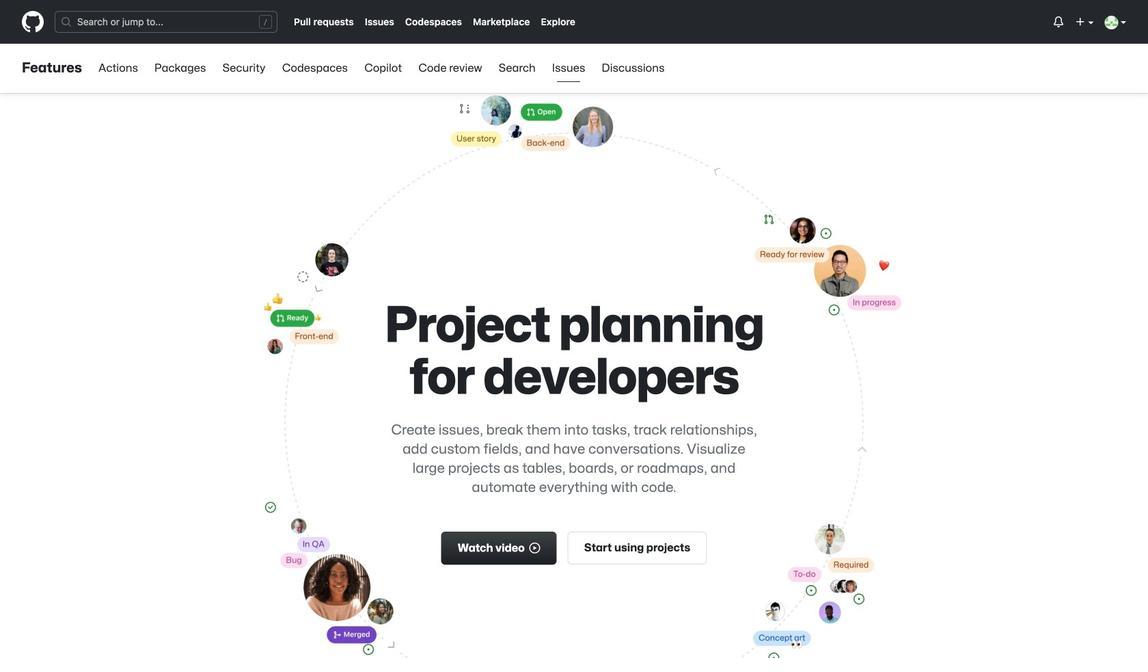Task type: locate. For each thing, give the bounding box(es) containing it.
banner
[[0, 0, 1149, 44]]

global element
[[294, 4, 587, 40]]

search image
[[61, 16, 72, 27]]

play image
[[530, 543, 541, 554]]

you have no unread notifications image
[[1054, 16, 1065, 27]]



Task type: describe. For each thing, give the bounding box(es) containing it.
@terryturtle85 image
[[1105, 16, 1119, 29]]

homepage image
[[22, 11, 44, 33]]

plus image
[[1076, 16, 1086, 27]]



Task type: vqa. For each thing, say whether or not it's contained in the screenshot.
the @terryturtle85 image
yes



